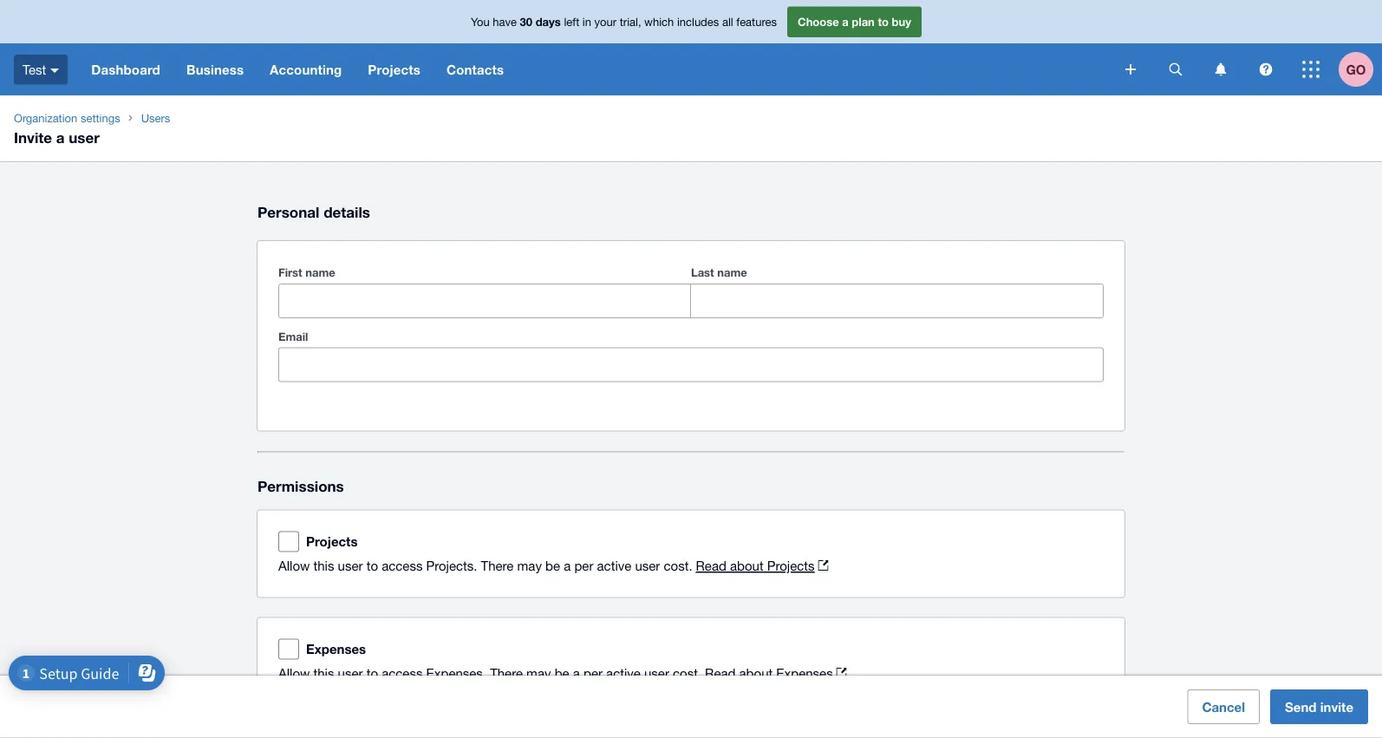 Task type: vqa. For each thing, say whether or not it's contained in the screenshot.
right svg icon
yes



Task type: locate. For each thing, give the bounding box(es) containing it.
test button
[[0, 43, 78, 95]]

0 vertical spatial projects
[[368, 62, 421, 77]]

1 horizontal spatial name
[[718, 266, 748, 279]]

read
[[696, 558, 727, 574], [705, 666, 736, 681]]

be
[[546, 558, 560, 574], [555, 666, 570, 681]]

about
[[730, 558, 764, 574], [740, 666, 773, 681]]

access for projects
[[382, 558, 423, 574]]

about for projects
[[730, 558, 764, 574]]

1 vertical spatial access
[[382, 666, 423, 681]]

1 vertical spatial there
[[490, 666, 523, 681]]

1 vertical spatial this
[[314, 666, 334, 681]]

2 allow from the top
[[278, 666, 310, 681]]

a
[[843, 15, 849, 28], [56, 128, 65, 146], [564, 558, 571, 574], [573, 666, 580, 681]]

0 vertical spatial to
[[878, 15, 889, 28]]

your
[[595, 15, 617, 28]]

may right projects.
[[518, 558, 542, 574]]

svg image
[[1170, 63, 1183, 76], [1260, 63, 1273, 76], [1126, 64, 1136, 75], [51, 68, 59, 73]]

1 access from the top
[[382, 558, 423, 574]]

group
[[278, 262, 1104, 318]]

1 horizontal spatial projects
[[368, 62, 421, 77]]

1 vertical spatial read
[[705, 666, 736, 681]]

active for expenses
[[607, 666, 641, 681]]

last name
[[691, 266, 748, 279]]

1 vertical spatial expenses
[[777, 666, 833, 681]]

svg image inside test popup button
[[51, 68, 59, 73]]

banner
[[0, 0, 1383, 95]]

email
[[278, 330, 308, 343]]

0 vertical spatial allow
[[278, 558, 310, 574]]

2 name from the left
[[718, 266, 748, 279]]

may for expenses
[[527, 666, 551, 681]]

group containing first name
[[278, 262, 1104, 318]]

1 horizontal spatial svg image
[[1303, 61, 1320, 78]]

this
[[314, 558, 334, 574], [314, 666, 334, 681]]

0 horizontal spatial svg image
[[1216, 63, 1227, 76]]

per for projects
[[575, 558, 594, 574]]

expenses.
[[426, 666, 487, 681]]

contacts
[[447, 62, 504, 77]]

0 vertical spatial cost.
[[664, 558, 693, 574]]

0 vertical spatial access
[[382, 558, 423, 574]]

may right expenses.
[[527, 666, 551, 681]]

users link
[[134, 109, 177, 127]]

be for projects
[[546, 558, 560, 574]]

2 vertical spatial projects
[[768, 558, 815, 574]]

there for projects
[[481, 558, 514, 574]]

0 horizontal spatial name
[[306, 266, 335, 279]]

permissions
[[258, 478, 344, 495]]

user
[[69, 128, 100, 146], [338, 558, 363, 574], [635, 558, 660, 574], [338, 666, 363, 681], [645, 666, 670, 681]]

navigation
[[78, 43, 1114, 95]]

to
[[878, 15, 889, 28], [367, 558, 378, 574], [367, 666, 378, 681]]

organization
[[14, 111, 77, 124]]

allow
[[278, 558, 310, 574], [278, 666, 310, 681]]

1 vertical spatial per
[[584, 666, 603, 681]]

projects.
[[426, 558, 478, 574]]

last
[[691, 266, 715, 279]]

personal details
[[258, 203, 370, 220]]

to left projects.
[[367, 558, 378, 574]]

0 vertical spatial read
[[696, 558, 727, 574]]

to left expenses.
[[367, 666, 378, 681]]

active
[[597, 558, 632, 574], [607, 666, 641, 681]]

1 vertical spatial be
[[555, 666, 570, 681]]

1 name from the left
[[306, 266, 335, 279]]

per
[[575, 558, 594, 574], [584, 666, 603, 681]]

there right projects.
[[481, 558, 514, 574]]

1 vertical spatial may
[[527, 666, 551, 681]]

expenses
[[306, 642, 366, 657], [777, 666, 833, 681]]

invite a user
[[14, 128, 100, 146]]

accounting button
[[257, 43, 355, 95]]

0 vertical spatial per
[[575, 558, 594, 574]]

may
[[518, 558, 542, 574], [527, 666, 551, 681]]

access
[[382, 558, 423, 574], [382, 666, 423, 681]]

1 vertical spatial to
[[367, 558, 378, 574]]

1 this from the top
[[314, 558, 334, 574]]

send
[[1286, 699, 1317, 715]]

this for projects
[[314, 558, 334, 574]]

0 vertical spatial there
[[481, 558, 514, 574]]

send invite button
[[1271, 690, 1369, 724]]

user for invite a user
[[69, 128, 100, 146]]

name right first
[[306, 266, 335, 279]]

to left "buy" on the top of the page
[[878, 15, 889, 28]]

there
[[481, 558, 514, 574], [490, 666, 523, 681]]

trial,
[[620, 15, 642, 28]]

1 vertical spatial allow
[[278, 666, 310, 681]]

user for allow this user to access projects. there may be a per active user cost. read about projects
[[338, 558, 363, 574]]

2 vertical spatial to
[[367, 666, 378, 681]]

0 vertical spatial this
[[314, 558, 334, 574]]

name right the last
[[718, 266, 748, 279]]

access left expenses.
[[382, 666, 423, 681]]

1 vertical spatial projects
[[306, 534, 358, 550]]

to for expenses
[[367, 666, 378, 681]]

0 vertical spatial may
[[518, 558, 542, 574]]

1 allow from the top
[[278, 558, 310, 574]]

access left projects.
[[382, 558, 423, 574]]

svg image
[[1303, 61, 1320, 78], [1216, 63, 1227, 76]]

name for first name
[[306, 266, 335, 279]]

0 vertical spatial be
[[546, 558, 560, 574]]

1 vertical spatial active
[[607, 666, 641, 681]]

cost. for expenses
[[673, 666, 702, 681]]

accounting
[[270, 62, 342, 77]]

user for allow this user to access expenses. there may be a per active user cost. read about expenses
[[338, 666, 363, 681]]

to for projects
[[367, 558, 378, 574]]

there right expenses.
[[490, 666, 523, 681]]

2 access from the top
[[382, 666, 423, 681]]

1 vertical spatial about
[[740, 666, 773, 681]]

0 vertical spatial expenses
[[306, 642, 366, 657]]

send invite
[[1286, 699, 1354, 715]]

name
[[306, 266, 335, 279], [718, 266, 748, 279]]

projects
[[368, 62, 421, 77], [306, 534, 358, 550], [768, 558, 815, 574]]

First name field
[[279, 285, 691, 318]]

0 vertical spatial about
[[730, 558, 764, 574]]

first name
[[278, 266, 335, 279]]

invite
[[1321, 699, 1354, 715]]

projects inside popup button
[[368, 62, 421, 77]]

cost.
[[664, 558, 693, 574], [673, 666, 702, 681]]

about for expenses
[[740, 666, 773, 681]]

2 this from the top
[[314, 666, 334, 681]]

choose
[[798, 15, 840, 28]]

1 vertical spatial cost.
[[673, 666, 702, 681]]

cancel
[[1203, 699, 1246, 715]]

business
[[186, 62, 244, 77]]

there for expenses
[[490, 666, 523, 681]]

this for expenses
[[314, 666, 334, 681]]

0 vertical spatial active
[[597, 558, 632, 574]]



Task type: describe. For each thing, give the bounding box(es) containing it.
users
[[141, 111, 170, 124]]

2 horizontal spatial projects
[[768, 558, 815, 574]]

first
[[278, 266, 302, 279]]

contacts button
[[434, 43, 517, 95]]

read about expenses link
[[705, 666, 847, 681]]

days
[[536, 15, 561, 28]]

active for projects
[[597, 558, 632, 574]]

cost. for projects
[[664, 558, 693, 574]]

test
[[23, 62, 46, 77]]

organization settings
[[14, 111, 120, 124]]

business button
[[173, 43, 257, 95]]

cancel button
[[1188, 690, 1261, 724]]

go button
[[1339, 43, 1383, 95]]

includes
[[677, 15, 719, 28]]

read for expenses
[[705, 666, 736, 681]]

personal
[[258, 203, 320, 220]]

allow this user to access projects. there may be a per active user cost. read about projects
[[278, 558, 815, 574]]

may for projects
[[518, 558, 542, 574]]

allow this user to access expenses. there may be a per active user cost. read about expenses
[[278, 666, 833, 681]]

allow for expenses
[[278, 666, 310, 681]]

which
[[645, 15, 674, 28]]

settings
[[81, 111, 120, 124]]

per for expenses
[[584, 666, 603, 681]]

allow for projects
[[278, 558, 310, 574]]

0 horizontal spatial projects
[[306, 534, 358, 550]]

Last name field
[[691, 285, 1103, 318]]

in
[[583, 15, 592, 28]]

1 horizontal spatial expenses
[[777, 666, 833, 681]]

you have 30 days left in your trial, which includes all features
[[471, 15, 777, 28]]

you
[[471, 15, 490, 28]]

read for projects
[[696, 558, 727, 574]]

dashboard link
[[78, 43, 173, 95]]

be for expenses
[[555, 666, 570, 681]]

go
[[1347, 62, 1367, 77]]

access for expenses
[[382, 666, 423, 681]]

all
[[723, 15, 734, 28]]

30
[[520, 15, 533, 28]]

details
[[324, 203, 370, 220]]

dashboard
[[91, 62, 160, 77]]

plan
[[852, 15, 875, 28]]

0 horizontal spatial expenses
[[306, 642, 366, 657]]

banner containing dashboard
[[0, 0, 1383, 95]]

choose a plan to buy
[[798, 15, 912, 28]]

read about projects link
[[696, 558, 829, 574]]

organization settings link
[[7, 109, 127, 127]]

navigation containing dashboard
[[78, 43, 1114, 95]]

name for last name
[[718, 266, 748, 279]]

have
[[493, 15, 517, 28]]

left
[[564, 15, 580, 28]]

invite
[[14, 128, 52, 146]]

Email email field
[[279, 348, 1103, 381]]

features
[[737, 15, 777, 28]]

buy
[[892, 15, 912, 28]]

projects button
[[355, 43, 434, 95]]



